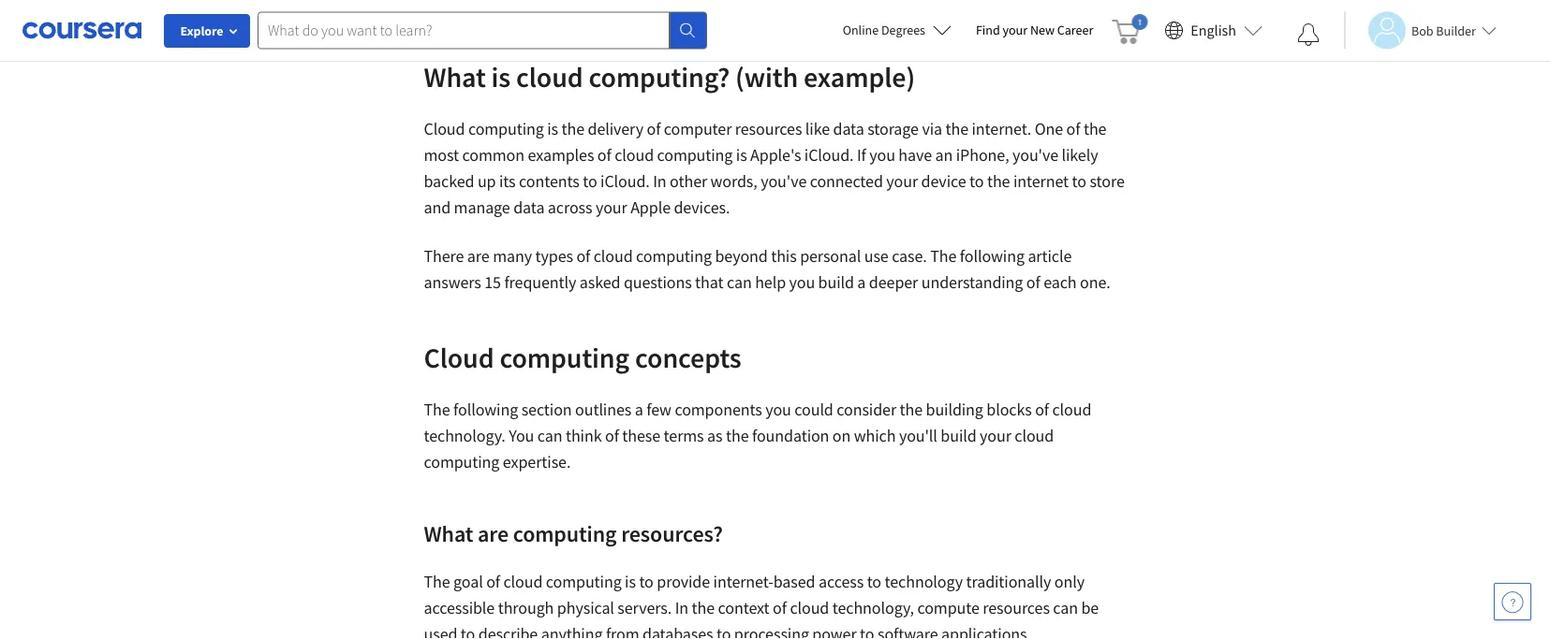 Task type: describe. For each thing, give the bounding box(es) containing it.
types
[[535, 246, 573, 267]]

use
[[865, 246, 889, 267]]

bob builder
[[1412, 22, 1476, 39]]

describe
[[479, 624, 538, 640]]

apple's
[[751, 145, 801, 166]]

build inside the following section outlines a few components you could consider the building blocks of cloud technology. you can think of these terms as the foundation on which you'll build your cloud computing expertise.
[[941, 426, 977, 447]]

be
[[1082, 598, 1099, 619]]

the following section outlines a few components you could consider the building blocks of cloud technology. you can think of these terms as the foundation on which you'll build your cloud computing expertise.
[[424, 400, 1092, 473]]

example)
[[804, 59, 915, 94]]

words,
[[711, 171, 758, 192]]

most
[[424, 145, 459, 166]]

cloud down based at the bottom of the page
[[790, 598, 829, 619]]

power
[[813, 624, 857, 640]]

article
[[1028, 246, 1072, 267]]

cloud inside cloud computing is the delivery of computer resources like data storage via the internet. one of the most common examples of cloud computing is apple's icloud. if you have an iphone, you've likely backed up its contents to icloud. in other words, you've connected your device to the internet to store and manage data across your apple devices.
[[615, 145, 654, 166]]

the up you'll
[[900, 400, 923, 421]]

find your new career
[[976, 22, 1094, 38]]

the for the goal of cloud computing is to provide internet-based access to technology traditionally only accessible through physical servers. in the context of cloud technology, compute resources can be used to describe anything from databases to processing power to software applications.
[[424, 572, 450, 593]]

computing inside the following section outlines a few components you could consider the building blocks of cloud technology. you can think of these terms as the foundation on which you'll build your cloud computing expertise.
[[424, 452, 500, 473]]

only
[[1055, 572, 1085, 593]]

likely
[[1062, 145, 1099, 166]]

store
[[1090, 171, 1125, 192]]

cloud right blocks
[[1053, 400, 1092, 421]]

you inside there are many types of cloud computing beyond this personal use case. the following article answers 15 frequently asked questions that can help you build a deeper understanding of each one.
[[789, 272, 815, 293]]

that
[[695, 272, 724, 293]]

online
[[843, 22, 879, 38]]

internet.
[[972, 119, 1032, 140]]

personal
[[800, 246, 861, 267]]

(with
[[736, 59, 798, 94]]

following inside there are many types of cloud computing beyond this personal use case. the following article answers 15 frequently asked questions that can help you build a deeper understanding of each one.
[[960, 246, 1025, 267]]

are for there
[[467, 246, 490, 267]]

from
[[606, 624, 639, 640]]

up
[[478, 171, 496, 192]]

cloud inside there are many types of cloud computing beyond this personal use case. the following article answers 15 frequently asked questions that can help you build a deeper understanding of each one.
[[594, 246, 633, 267]]

can inside there are many types of cloud computing beyond this personal use case. the following article answers 15 frequently asked questions that can help you build a deeper understanding of each one.
[[727, 272, 752, 293]]

other
[[670, 171, 707, 192]]

of right the delivery
[[647, 119, 661, 140]]

its
[[499, 171, 516, 192]]

compute
[[918, 598, 980, 619]]

there
[[424, 246, 464, 267]]

help
[[755, 272, 786, 293]]

applications.
[[942, 624, 1031, 640]]

understanding
[[922, 272, 1023, 293]]

resources inside the goal of cloud computing is to provide internet-based access to technology traditionally only accessible through physical servers. in the context of cloud technology, compute resources can be used to describe anything from databases to processing power to software applications.
[[983, 598, 1050, 619]]

expertise.
[[503, 452, 571, 473]]

processing
[[734, 624, 809, 640]]

the up likely
[[1084, 119, 1107, 140]]

manage
[[454, 197, 510, 218]]

0 horizontal spatial data
[[514, 197, 545, 218]]

explore
[[180, 22, 223, 39]]

what for what are computing resources?
[[424, 520, 473, 548]]

you'll
[[899, 426, 938, 447]]

to down "context"
[[717, 624, 731, 640]]

career
[[1058, 22, 1094, 38]]

of right one
[[1067, 119, 1081, 140]]

device
[[921, 171, 966, 192]]

access
[[819, 572, 864, 593]]

internet-
[[714, 572, 774, 593]]

like
[[806, 119, 830, 140]]

a inside there are many types of cloud computing beyond this personal use case. the following article answers 15 frequently asked questions that can help you build a deeper understanding of each one.
[[858, 272, 866, 293]]

bob builder button
[[1344, 12, 1497, 49]]

to down accessible
[[461, 624, 475, 640]]

computing inside there are many types of cloud computing beyond this personal use case. the following article answers 15 frequently asked questions that can help you build a deeper understanding of each one.
[[636, 246, 712, 267]]

consider
[[837, 400, 897, 421]]

accessible
[[424, 598, 495, 619]]

computer
[[664, 119, 732, 140]]

the down the iphone,
[[987, 171, 1010, 192]]

if
[[857, 145, 866, 166]]

deeper
[[869, 272, 918, 293]]

delivery
[[588, 119, 644, 140]]

few
[[647, 400, 672, 421]]

1 vertical spatial you've
[[761, 171, 807, 192]]

find your new career link
[[967, 19, 1103, 42]]

of down outlines
[[605, 426, 619, 447]]

computing down expertise.
[[513, 520, 617, 548]]

is down 'what do you want to learn?' text box
[[491, 59, 511, 94]]

through
[[498, 598, 554, 619]]

technology,
[[833, 598, 914, 619]]

think
[[566, 426, 602, 447]]

outlines
[[575, 400, 632, 421]]

have
[[899, 145, 932, 166]]

english
[[1191, 21, 1237, 40]]

0 vertical spatial icloud.
[[805, 145, 854, 166]]

physical
[[557, 598, 614, 619]]

is inside the goal of cloud computing is to provide internet-based access to technology traditionally only accessible through physical servers. in the context of cloud technology, compute resources can be used to describe anything from databases to processing power to software applications.
[[625, 572, 636, 593]]

What do you want to learn? text field
[[258, 12, 670, 49]]

could
[[795, 400, 834, 421]]

following inside the following section outlines a few components you could consider the building blocks of cloud technology. you can think of these terms as the foundation on which you'll build your cloud computing expertise.
[[454, 400, 518, 421]]

you
[[509, 426, 534, 447]]

the inside there are many types of cloud computing beyond this personal use case. the following article answers 15 frequently asked questions that can help you build a deeper understanding of each one.
[[931, 246, 957, 267]]

what is cloud computing? (with example)
[[424, 59, 915, 94]]

in inside cloud computing is the delivery of computer resources like data storage via the internet. one of the most common examples of cloud computing is apple's icloud. if you have an iphone, you've likely backed up its contents to icloud. in other words, you've connected your device to the internet to store and manage data across your apple devices.
[[653, 171, 667, 192]]

based
[[774, 572, 816, 593]]

the right via
[[946, 119, 969, 140]]

software
[[878, 624, 938, 640]]

your inside the following section outlines a few components you could consider the building blocks of cloud technology. you can think of these terms as the foundation on which you'll build your cloud computing expertise.
[[980, 426, 1012, 447]]

each
[[1044, 272, 1077, 293]]

resources inside cloud computing is the delivery of computer resources like data storage via the internet. one of the most common examples of cloud computing is apple's icloud. if you have an iphone, you've likely backed up its contents to icloud. in other words, you've connected your device to the internet to store and manage data across your apple devices.
[[735, 119, 802, 140]]

in inside the goal of cloud computing is to provide internet-based access to technology traditionally only accessible through physical servers. in the context of cloud technology, compute resources can be used to describe anything from databases to processing power to software applications.
[[675, 598, 689, 619]]

servers.
[[618, 598, 672, 619]]

degrees
[[882, 22, 926, 38]]

one
[[1035, 119, 1063, 140]]

15
[[485, 272, 501, 293]]

the for the following section outlines a few components you could consider the building blocks of cloud technology. you can think of these terms as the foundation on which you'll build your cloud computing expertise.
[[424, 400, 450, 421]]

examples
[[528, 145, 594, 166]]

your inside find your new career link
[[1003, 22, 1028, 38]]

your left apple
[[596, 197, 627, 218]]

these
[[622, 426, 661, 447]]

of right goal
[[486, 572, 500, 593]]

you inside cloud computing is the delivery of computer resources like data storage via the internet. one of the most common examples of cloud computing is apple's icloud. if you have an iphone, you've likely backed up its contents to icloud. in other words, you've connected your device to the internet to store and manage data across your apple devices.
[[870, 145, 896, 166]]

case.
[[892, 246, 927, 267]]

new
[[1031, 22, 1055, 38]]

help center image
[[1502, 591, 1524, 614]]

the right as
[[726, 426, 749, 447]]

components
[[675, 400, 762, 421]]

what are computing resources?
[[424, 520, 723, 548]]



Task type: locate. For each thing, give the bounding box(es) containing it.
0 horizontal spatial a
[[635, 400, 643, 421]]

connected
[[810, 171, 883, 192]]

the inside the goal of cloud computing is to provide internet-based access to technology traditionally only accessible through physical servers. in the context of cloud technology, compute resources can be used to describe anything from databases to processing power to software applications.
[[424, 572, 450, 593]]

find
[[976, 22, 1000, 38]]

are up goal
[[478, 520, 509, 548]]

blocks
[[987, 400, 1032, 421]]

you
[[870, 145, 896, 166], [789, 272, 815, 293], [766, 400, 792, 421]]

the down the provide
[[692, 598, 715, 619]]

coursera image
[[22, 15, 141, 45]]

computing down computer
[[657, 145, 733, 166]]

bob
[[1412, 22, 1434, 39]]

can down section
[[538, 426, 563, 447]]

a inside the following section outlines a few components you could consider the building blocks of cloud technology. you can think of these terms as the foundation on which you'll build your cloud computing expertise.
[[635, 400, 643, 421]]

data down contents
[[514, 197, 545, 218]]

the right case.
[[931, 246, 957, 267]]

your down blocks
[[980, 426, 1012, 447]]

0 horizontal spatial icloud.
[[601, 171, 650, 192]]

resources?
[[621, 520, 723, 548]]

cloud computing concepts
[[424, 340, 742, 375]]

a
[[858, 272, 866, 293], [635, 400, 643, 421]]

the up technology.
[[424, 400, 450, 421]]

contents
[[519, 171, 580, 192]]

cloud up through
[[504, 572, 543, 593]]

cloud for cloud computing is the delivery of computer resources like data storage via the internet. one of the most common examples of cloud computing is apple's icloud. if you have an iphone, you've likely backed up its contents to icloud. in other words, you've connected your device to the internet to store and manage data across your apple devices.
[[424, 119, 465, 140]]

0 vertical spatial following
[[960, 246, 1025, 267]]

cloud up most
[[424, 119, 465, 140]]

used
[[424, 624, 458, 640]]

1 vertical spatial icloud.
[[601, 171, 650, 192]]

anything
[[541, 624, 603, 640]]

the goal of cloud computing is to provide internet-based access to technology traditionally only accessible through physical servers. in the context of cloud technology, compute resources can be used to describe anything from databases to processing power to software applications.
[[424, 572, 1099, 640]]

cloud inside cloud computing is the delivery of computer resources like data storage via the internet. one of the most common examples of cloud computing is apple's icloud. if you have an iphone, you've likely backed up its contents to icloud. in other words, you've connected your device to the internet to store and manage data across your apple devices.
[[424, 119, 465, 140]]

english button
[[1157, 0, 1270, 61]]

1 what from the top
[[424, 59, 486, 94]]

foundation
[[752, 426, 830, 447]]

what up goal
[[424, 520, 473, 548]]

1 vertical spatial the
[[424, 400, 450, 421]]

0 vertical spatial what
[[424, 59, 486, 94]]

1 cloud from the top
[[424, 119, 465, 140]]

1 vertical spatial can
[[538, 426, 563, 447]]

1 vertical spatial are
[[478, 520, 509, 548]]

data
[[833, 119, 864, 140], [514, 197, 545, 218]]

1 vertical spatial build
[[941, 426, 977, 447]]

build down building
[[941, 426, 977, 447]]

build inside there are many types of cloud computing beyond this personal use case. the following article answers 15 frequently asked questions that can help you build a deeper understanding of each one.
[[819, 272, 854, 293]]

in
[[653, 171, 667, 192], [675, 598, 689, 619]]

to down technology,
[[860, 624, 875, 640]]

of down the delivery
[[598, 145, 612, 166]]

1 vertical spatial following
[[454, 400, 518, 421]]

build
[[819, 272, 854, 293], [941, 426, 977, 447]]

0 vertical spatial cloud
[[424, 119, 465, 140]]

frequently
[[504, 272, 577, 293]]

of right types
[[577, 246, 590, 267]]

0 vertical spatial the
[[931, 246, 957, 267]]

you've down apple's
[[761, 171, 807, 192]]

resources
[[735, 119, 802, 140], [983, 598, 1050, 619]]

1 vertical spatial in
[[675, 598, 689, 619]]

there are many types of cloud computing beyond this personal use case. the following article answers 15 frequently asked questions that can help you build a deeper understanding of each one.
[[424, 246, 1114, 293]]

databases
[[643, 624, 713, 640]]

0 horizontal spatial in
[[653, 171, 667, 192]]

many
[[493, 246, 532, 267]]

cloud up examples
[[516, 59, 583, 94]]

a left few on the left bottom
[[635, 400, 643, 421]]

the up examples
[[562, 119, 585, 140]]

1 horizontal spatial can
[[727, 272, 752, 293]]

is up words, on the left top of the page
[[736, 145, 747, 166]]

cloud
[[424, 119, 465, 140], [424, 340, 494, 375]]

cloud down blocks
[[1015, 426, 1054, 447]]

of left each
[[1027, 272, 1041, 293]]

computing up physical on the left of the page
[[546, 572, 622, 593]]

1 horizontal spatial a
[[858, 272, 866, 293]]

resources up apple's
[[735, 119, 802, 140]]

the left goal
[[424, 572, 450, 593]]

computing up 'questions'
[[636, 246, 712, 267]]

technology
[[885, 572, 963, 593]]

show notifications image
[[1298, 23, 1320, 46]]

1 vertical spatial what
[[424, 520, 473, 548]]

computing
[[468, 119, 544, 140], [657, 145, 733, 166], [636, 246, 712, 267], [500, 340, 630, 375], [424, 452, 500, 473], [513, 520, 617, 548], [546, 572, 622, 593]]

cloud for cloud computing concepts
[[424, 340, 494, 375]]

computing down technology.
[[424, 452, 500, 473]]

terms
[[664, 426, 704, 447]]

0 horizontal spatial can
[[538, 426, 563, 447]]

is up examples
[[547, 119, 558, 140]]

concepts
[[635, 340, 742, 375]]

the inside the goal of cloud computing is to provide internet-based access to technology traditionally only accessible through physical servers. in the context of cloud technology, compute resources can be used to describe anything from databases to processing power to software applications.
[[692, 598, 715, 619]]

cloud computing is the delivery of computer resources like data storage via the internet. one of the most common examples of cloud computing is apple's icloud. if you have an iphone, you've likely backed up its contents to icloud. in other words, you've connected your device to the internet to store and manage data across your apple devices.
[[424, 119, 1125, 218]]

section
[[522, 400, 572, 421]]

apple
[[631, 197, 671, 218]]

build down personal
[[819, 272, 854, 293]]

to down the iphone,
[[970, 171, 984, 192]]

you right if
[[870, 145, 896, 166]]

are inside there are many types of cloud computing beyond this personal use case. the following article answers 15 frequently asked questions that can help you build a deeper understanding of each one.
[[467, 246, 490, 267]]

devices.
[[674, 197, 730, 218]]

you up foundation
[[766, 400, 792, 421]]

context
[[718, 598, 770, 619]]

0 horizontal spatial you've
[[761, 171, 807, 192]]

2 vertical spatial you
[[766, 400, 792, 421]]

beyond
[[715, 246, 768, 267]]

are up 15 at the left of the page
[[467, 246, 490, 267]]

the
[[562, 119, 585, 140], [946, 119, 969, 140], [1084, 119, 1107, 140], [987, 171, 1010, 192], [900, 400, 923, 421], [726, 426, 749, 447], [692, 598, 715, 619]]

1 horizontal spatial build
[[941, 426, 977, 447]]

computing up section
[[500, 340, 630, 375]]

cloud up asked at the left
[[594, 246, 633, 267]]

the
[[931, 246, 957, 267], [424, 400, 450, 421], [424, 572, 450, 593]]

0 vertical spatial a
[[858, 272, 866, 293]]

0 vertical spatial can
[[727, 272, 752, 293]]

is up servers.
[[625, 572, 636, 593]]

0 horizontal spatial resources
[[735, 119, 802, 140]]

data up if
[[833, 119, 864, 140]]

online degrees button
[[828, 9, 967, 51]]

an
[[936, 145, 953, 166]]

None search field
[[258, 12, 707, 49]]

1 vertical spatial data
[[514, 197, 545, 218]]

2 what from the top
[[424, 520, 473, 548]]

a down use at the right of the page
[[858, 272, 866, 293]]

via
[[922, 119, 943, 140]]

icloud. down like in the right top of the page
[[805, 145, 854, 166]]

are for what
[[478, 520, 509, 548]]

0 vertical spatial are
[[467, 246, 490, 267]]

of right blocks
[[1035, 400, 1049, 421]]

following up understanding
[[960, 246, 1025, 267]]

0 horizontal spatial build
[[819, 272, 854, 293]]

icloud.
[[805, 145, 854, 166], [601, 171, 650, 192]]

are
[[467, 246, 490, 267], [478, 520, 509, 548]]

what for what is cloud computing? (with example)
[[424, 59, 486, 94]]

1 vertical spatial you
[[789, 272, 815, 293]]

cloud down the delivery
[[615, 145, 654, 166]]

your down the have
[[887, 171, 918, 192]]

you inside the following section outlines a few components you could consider the building blocks of cloud technology. you can think of these terms as the foundation on which you'll build your cloud computing expertise.
[[766, 400, 792, 421]]

asked
[[580, 272, 621, 293]]

computing up common
[[468, 119, 544, 140]]

cloud down the answers
[[424, 340, 494, 375]]

goal
[[454, 572, 483, 593]]

as
[[707, 426, 723, 447]]

explore button
[[164, 14, 250, 48]]

2 vertical spatial can
[[1053, 598, 1078, 619]]

1 horizontal spatial data
[[833, 119, 864, 140]]

computing?
[[589, 59, 730, 94]]

0 vertical spatial resources
[[735, 119, 802, 140]]

what down 'what do you want to learn?' text box
[[424, 59, 486, 94]]

following
[[960, 246, 1025, 267], [454, 400, 518, 421]]

to up across on the top
[[583, 171, 597, 192]]

and
[[424, 197, 451, 218]]

0 vertical spatial data
[[833, 119, 864, 140]]

2 horizontal spatial can
[[1053, 598, 1078, 619]]

to down likely
[[1072, 171, 1087, 192]]

1 vertical spatial resources
[[983, 598, 1050, 619]]

icloud. up apple
[[601, 171, 650, 192]]

your right the find
[[1003, 22, 1028, 38]]

in up databases
[[675, 598, 689, 619]]

cloud
[[516, 59, 583, 94], [615, 145, 654, 166], [594, 246, 633, 267], [1053, 400, 1092, 421], [1015, 426, 1054, 447], [504, 572, 543, 593], [790, 598, 829, 619]]

online degrees
[[843, 22, 926, 38]]

of up processing
[[773, 598, 787, 619]]

0 vertical spatial you
[[870, 145, 896, 166]]

traditionally
[[966, 572, 1052, 593]]

you've
[[1013, 145, 1059, 166], [761, 171, 807, 192]]

0 horizontal spatial following
[[454, 400, 518, 421]]

shopping cart: 1 item image
[[1112, 14, 1148, 44]]

1 horizontal spatial icloud.
[[805, 145, 854, 166]]

the inside the following section outlines a few components you could consider the building blocks of cloud technology. you can think of these terms as the foundation on which you'll build your cloud computing expertise.
[[424, 400, 450, 421]]

[featured image] a person in a red sweater and glasses sits at a desk and works with data on both their phone and their laptop using cloud computing services. image
[[424, 0, 1127, 15]]

answers
[[424, 272, 481, 293]]

1 horizontal spatial following
[[960, 246, 1025, 267]]

of
[[647, 119, 661, 140], [1067, 119, 1081, 140], [598, 145, 612, 166], [577, 246, 590, 267], [1027, 272, 1041, 293], [1035, 400, 1049, 421], [605, 426, 619, 447], [486, 572, 500, 593], [773, 598, 787, 619]]

1 vertical spatial a
[[635, 400, 643, 421]]

you right the help
[[789, 272, 815, 293]]

backed
[[424, 171, 474, 192]]

iphone,
[[956, 145, 1010, 166]]

0 vertical spatial in
[[653, 171, 667, 192]]

you've up the internet
[[1013, 145, 1059, 166]]

resources down traditionally
[[983, 598, 1050, 619]]

can left be
[[1053, 598, 1078, 619]]

in up apple
[[653, 171, 667, 192]]

is
[[491, 59, 511, 94], [547, 119, 558, 140], [736, 145, 747, 166], [625, 572, 636, 593]]

1 vertical spatial cloud
[[424, 340, 494, 375]]

0 vertical spatial build
[[819, 272, 854, 293]]

this
[[771, 246, 797, 267]]

2 vertical spatial the
[[424, 572, 450, 593]]

following up technology.
[[454, 400, 518, 421]]

1 horizontal spatial resources
[[983, 598, 1050, 619]]

storage
[[868, 119, 919, 140]]

0 vertical spatial you've
[[1013, 145, 1059, 166]]

technology.
[[424, 426, 506, 447]]

computing inside the goal of cloud computing is to provide internet-based access to technology traditionally only accessible through physical servers. in the context of cloud technology, compute resources can be used to describe anything from databases to processing power to software applications.
[[546, 572, 622, 593]]

can inside the goal of cloud computing is to provide internet-based access to technology traditionally only accessible through physical servers. in the context of cloud technology, compute resources can be used to describe anything from databases to processing power to software applications.
[[1053, 598, 1078, 619]]

on
[[833, 426, 851, 447]]

2 cloud from the top
[[424, 340, 494, 375]]

1 horizontal spatial in
[[675, 598, 689, 619]]

can down the beyond
[[727, 272, 752, 293]]

can inside the following section outlines a few components you could consider the building blocks of cloud technology. you can think of these terms as the foundation on which you'll build your cloud computing expertise.
[[538, 426, 563, 447]]

one.
[[1080, 272, 1111, 293]]

1 horizontal spatial you've
[[1013, 145, 1059, 166]]

to up servers.
[[639, 572, 654, 593]]

to up technology,
[[867, 572, 882, 593]]

builder
[[1437, 22, 1476, 39]]



Task type: vqa. For each thing, say whether or not it's contained in the screenshot.
delivery
yes



